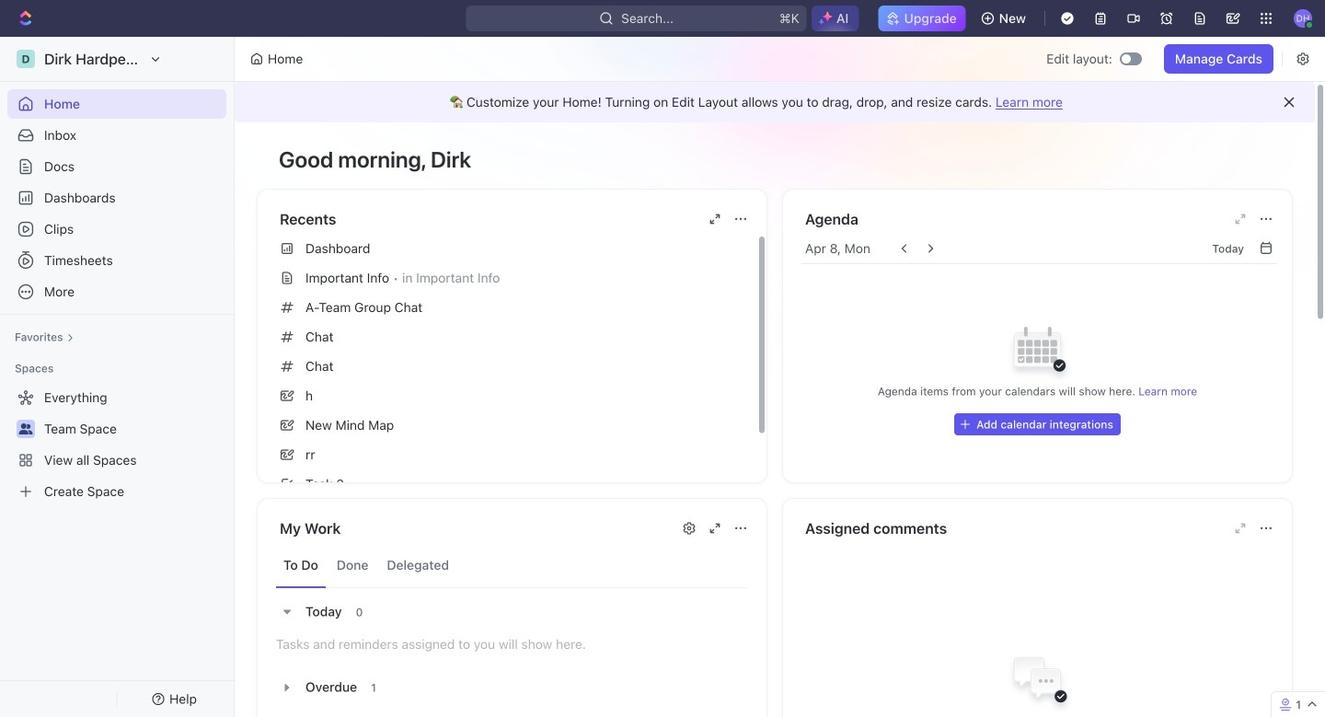 Task type: locate. For each thing, give the bounding box(es) containing it.
user group image
[[19, 424, 33, 435]]

dirk hardpeck's workspace, , element
[[17, 50, 35, 68]]

tree
[[7, 383, 226, 506]]

sidebar navigation
[[0, 37, 238, 717]]

alert
[[235, 82, 1316, 122]]

tab list
[[276, 543, 748, 588]]



Task type: describe. For each thing, give the bounding box(es) containing it.
tree inside sidebar 'navigation'
[[7, 383, 226, 506]]



Task type: vqa. For each thing, say whether or not it's contained in the screenshot.
1:00
no



